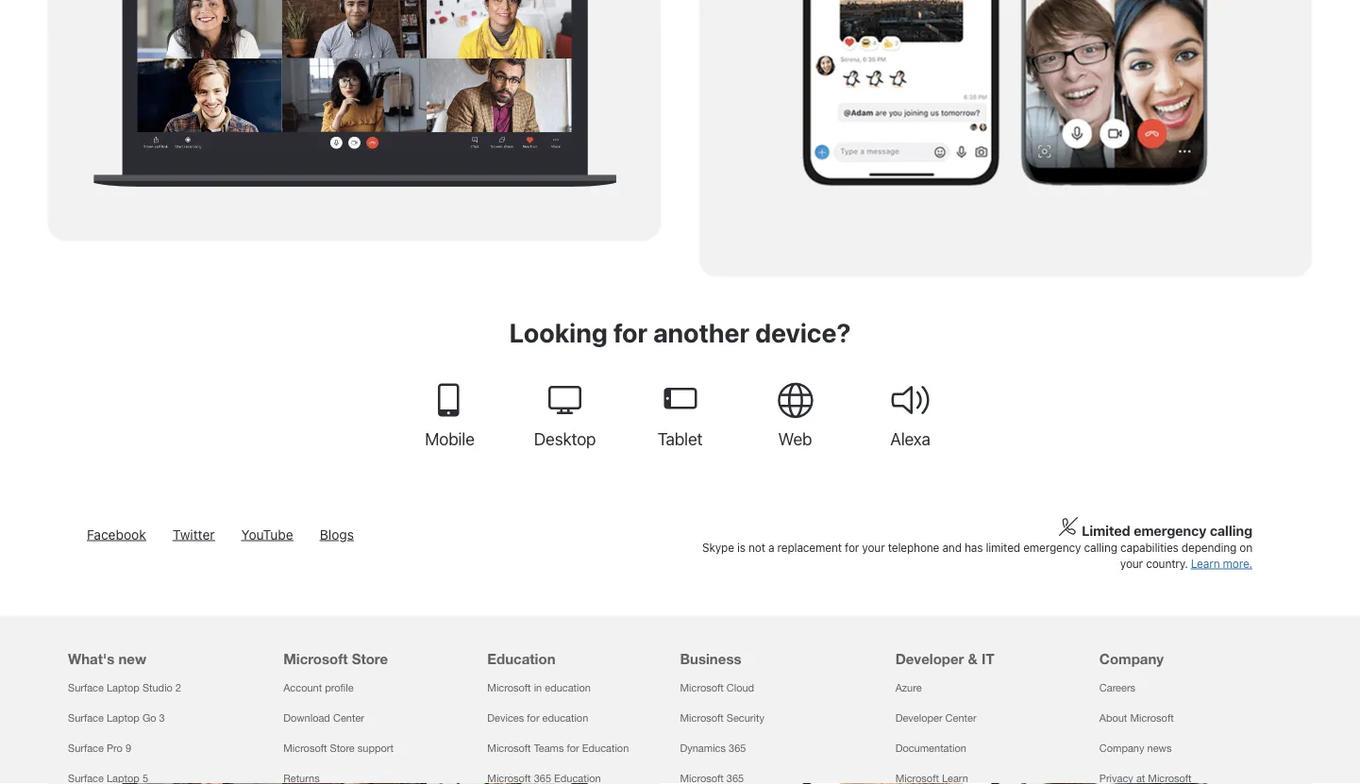 Task type: locate. For each thing, give the bounding box(es) containing it.
your left telephone
[[863, 541, 885, 554]]

on
[[1240, 541, 1253, 554]]

about microsoft link
[[1100, 712, 1174, 724]]

limited
[[1082, 523, 1131, 539]]

0 vertical spatial emergency
[[1134, 523, 1207, 539]]

surface left pro on the bottom left of page
[[68, 742, 104, 755]]

surface up surface pro 9
[[68, 712, 104, 724]]

surface laptop studio 2
[[68, 682, 181, 694]]

microsoft
[[283, 651, 348, 668], [488, 682, 531, 694], [680, 682, 724, 694], [680, 712, 724, 724], [1131, 712, 1174, 724], [283, 742, 327, 755], [488, 742, 531, 755]]

developer inside heading
[[896, 651, 965, 668]]

your
[[863, 541, 885, 554], [1121, 557, 1144, 570]]

careers
[[1100, 682, 1136, 694]]

2 vertical spatial surface
[[68, 742, 104, 755]]

devices for education link
[[488, 712, 589, 724]]

1 vertical spatial laptop
[[107, 712, 140, 724]]

microsoft inside heading
[[283, 651, 348, 668]]

emergency
[[1134, 523, 1207, 539], [1024, 541, 1082, 554]]

2 company from the top
[[1100, 742, 1145, 755]]

store inside heading
[[352, 651, 388, 668]]

surface
[[68, 682, 104, 694], [68, 712, 104, 724], [68, 742, 104, 755]]

documentation link
[[896, 742, 967, 755]]

surface pro 9 link
[[68, 742, 131, 755]]

1 vertical spatial developer
[[896, 712, 943, 724]]

new
[[118, 651, 146, 668]]

 for tablet
[[662, 381, 699, 419]]

microsoft up news
[[1131, 712, 1174, 724]]

facebook
[[87, 527, 146, 543]]

microsoft store support link
[[283, 742, 394, 755]]

0 vertical spatial laptop
[[107, 682, 140, 694]]

0 vertical spatial education
[[545, 682, 591, 694]]

company news
[[1100, 742, 1172, 755]]

support
[[358, 742, 394, 755]]

azure link
[[896, 682, 922, 694]]

studio
[[142, 682, 173, 694]]

laptop left go
[[107, 712, 140, 724]]

1 company from the top
[[1100, 651, 1165, 668]]

2 laptop from the top
[[107, 712, 140, 724]]

for right replacement on the right
[[845, 541, 860, 554]]

pro
[[107, 742, 123, 755]]

store up profile on the left of the page
[[352, 651, 388, 668]]

developer
[[896, 651, 965, 668], [896, 712, 943, 724]]

microsoft in education link
[[488, 682, 591, 694]]

education right in at the bottom left of the page
[[545, 682, 591, 694]]

in
[[534, 682, 542, 694]]

laptop for go
[[107, 712, 140, 724]]

 up mobile
[[431, 381, 469, 419]]

depending
[[1182, 541, 1237, 554]]

company for company
[[1100, 651, 1165, 668]]

1 vertical spatial store
[[330, 742, 355, 755]]

3 surface from the top
[[68, 742, 104, 755]]

1 surface from the top
[[68, 682, 104, 694]]

1 laptop from the top
[[107, 682, 140, 694]]

education up in at the bottom left of the page
[[488, 651, 556, 668]]

2 surface from the top
[[68, 712, 104, 724]]

0 horizontal spatial education
[[488, 651, 556, 668]]

1 horizontal spatial 
[[662, 381, 699, 419]]

2 center from the left
[[946, 712, 977, 724]]

0 vertical spatial surface
[[68, 682, 104, 694]]

developer down "azure" link
[[896, 712, 943, 724]]

1 horizontal spatial education
[[582, 742, 629, 755]]

0 vertical spatial education
[[488, 651, 556, 668]]

microsoft down "business"
[[680, 682, 724, 694]]

store for microsoft store
[[352, 651, 388, 668]]

developer for developer & it
[[896, 651, 965, 668]]

0 vertical spatial company
[[1100, 651, 1165, 668]]

learn more. link
[[1192, 557, 1253, 570]]

more.
[[1224, 557, 1253, 570]]

not
[[749, 541, 766, 554]]

microsoft up dynamics
[[680, 712, 724, 724]]

0 vertical spatial calling
[[1210, 523, 1253, 539]]

microsoft teams for education link
[[488, 742, 629, 755]]

surface laptop go 3
[[68, 712, 165, 724]]

1 horizontal spatial your
[[1121, 557, 1144, 570]]

company inside company heading
[[1100, 651, 1165, 668]]

store for microsoft store support
[[330, 742, 355, 755]]

news
[[1148, 742, 1172, 755]]

company down about
[[1100, 742, 1145, 755]]

skype
[[703, 541, 735, 554]]

1 vertical spatial emergency
[[1024, 541, 1082, 554]]

1 horizontal spatial emergency
[[1134, 523, 1207, 539]]

calling up on
[[1210, 523, 1253, 539]]

calling down limited on the bottom right
[[1085, 541, 1118, 554]]

 up tablet
[[662, 381, 699, 419]]

learn
[[1192, 557, 1221, 570]]

365
[[729, 742, 746, 755]]

1 vertical spatial education
[[582, 742, 629, 755]]

developer up "azure" link
[[896, 651, 965, 668]]

1 developer from the top
[[896, 651, 965, 668]]

0 vertical spatial your
[[863, 541, 885, 554]]

developer center link
[[896, 712, 977, 724]]

1 center from the left
[[333, 712, 364, 724]]

another
[[653, 317, 750, 348]]

about
[[1100, 712, 1128, 724]]

download center link
[[283, 712, 364, 724]]

laptop down the new
[[107, 682, 140, 694]]

a
[[769, 541, 775, 554]]

microsoft down devices
[[488, 742, 531, 755]]

0 horizontal spatial your
[[863, 541, 885, 554]]

1 vertical spatial education
[[543, 712, 589, 724]]

center up documentation link
[[946, 712, 977, 724]]

tablet
[[658, 429, 703, 450]]

0 horizontal spatial center
[[333, 712, 364, 724]]

center
[[333, 712, 364, 724], [946, 712, 977, 724]]

business
[[680, 651, 742, 668]]

microsoft store heading
[[283, 616, 465, 673]]

education up microsoft teams for education
[[543, 712, 589, 724]]

web
[[779, 429, 813, 450]]

2  from the left
[[662, 381, 699, 419]]

developer center
[[896, 712, 977, 724]]

desktop
[[534, 429, 596, 450]]

center for developer
[[946, 712, 977, 724]]

surface down what's
[[68, 682, 104, 694]]

education
[[545, 682, 591, 694], [543, 712, 589, 724]]

emergency right limited
[[1024, 541, 1082, 554]]

mobile
[[425, 429, 475, 450]]

footer resource links element
[[0, 616, 1361, 785]]

surface pro 9
[[68, 742, 131, 755]]

microsoft for microsoft teams for education
[[488, 742, 531, 755]]

country.
[[1147, 557, 1189, 570]]

center down profile on the left of the page
[[333, 712, 364, 724]]

laptop
[[107, 682, 140, 694], [107, 712, 140, 724]]

2 developer from the top
[[896, 712, 943, 724]]

education for devices for education
[[543, 712, 589, 724]]

microsoft for microsoft cloud
[[680, 682, 724, 694]]

3
[[159, 712, 165, 724]]

1 horizontal spatial center
[[946, 712, 977, 724]]

0 horizontal spatial 
[[431, 381, 469, 419]]

surface laptop studio 2 link
[[68, 682, 181, 694]]

1 vertical spatial calling
[[1085, 541, 1118, 554]]

education right teams
[[582, 742, 629, 755]]

1  from the left
[[431, 381, 469, 419]]

emergency up capabilities
[[1134, 523, 1207, 539]]

microsoft left in at the bottom left of the page
[[488, 682, 531, 694]]

company up careers at the bottom right
[[1100, 651, 1165, 668]]

1 vertical spatial surface
[[68, 712, 104, 724]]

your down capabilities
[[1121, 557, 1144, 570]]

dynamics 365 link
[[680, 742, 746, 755]]

laptop for studio
[[107, 682, 140, 694]]

0 horizontal spatial emergency
[[1024, 541, 1082, 554]]

microsoft down download
[[283, 742, 327, 755]]

blogs
[[320, 527, 354, 543]]

store left support
[[330, 742, 355, 755]]

microsoft for microsoft store
[[283, 651, 348, 668]]

calling
[[1210, 523, 1253, 539], [1085, 541, 1118, 554]]

limited
[[986, 541, 1021, 554]]


[[777, 381, 815, 419]]

microsoft up account profile link
[[283, 651, 348, 668]]

0 vertical spatial store
[[352, 651, 388, 668]]

has
[[965, 541, 983, 554]]

1 vertical spatial company
[[1100, 742, 1145, 755]]

0 vertical spatial developer
[[896, 651, 965, 668]]

education
[[488, 651, 556, 668], [582, 742, 629, 755]]

for inside "limited emergency calling skype is not a replacement for your telephone and has limited emergency calling capabilities depending on your country."
[[845, 541, 860, 554]]


[[431, 381, 469, 419], [662, 381, 699, 419]]



Task type: vqa. For each thing, say whether or not it's contained in the screenshot.


Task type: describe. For each thing, give the bounding box(es) containing it.
it
[[982, 651, 995, 668]]

go
[[142, 712, 156, 724]]

replacement
[[778, 541, 842, 554]]

microsoft in education
[[488, 682, 591, 694]]

download
[[283, 712, 330, 724]]

microsoft cloud
[[680, 682, 755, 694]]

microsoft teams for education
[[488, 742, 629, 755]]

developer & it heading
[[896, 616, 1077, 673]]

account profile
[[283, 682, 354, 694]]

developer & it
[[896, 651, 995, 668]]

documentation
[[896, 742, 967, 755]]

twitter
[[173, 527, 215, 543]]

youtube
[[241, 527, 293, 543]]

microsoft security link
[[680, 712, 765, 724]]

telephone
[[888, 541, 940, 554]]

1 horizontal spatial calling
[[1210, 523, 1253, 539]]

microsoft for microsoft store support
[[283, 742, 327, 755]]

account
[[283, 682, 322, 694]]

skype on mobile device image
[[803, 0, 1209, 190]]


[[892, 381, 930, 419]]

about microsoft
[[1100, 712, 1174, 724]]

youtube link
[[241, 527, 293, 543]]

dynamics 365
[[680, 742, 746, 755]]

device?
[[756, 317, 851, 348]]

 for mobile
[[431, 381, 469, 419]]

cloud
[[727, 682, 755, 694]]

company for company news
[[1100, 742, 1145, 755]]

looking for another device?
[[509, 317, 851, 348]]

profile
[[325, 682, 354, 694]]

developer for developer center
[[896, 712, 943, 724]]

for left another
[[614, 317, 648, 348]]

2
[[176, 682, 181, 694]]

education inside heading
[[488, 651, 556, 668]]

for right devices
[[527, 712, 540, 724]]

alexa
[[891, 429, 931, 450]]

devices
[[488, 712, 524, 724]]

teams
[[534, 742, 564, 755]]

learn more.
[[1192, 557, 1253, 570]]

devices for education
[[488, 712, 589, 724]]

what's new heading
[[68, 616, 261, 673]]

surface for surface laptop studio 2
[[68, 682, 104, 694]]

looking
[[509, 317, 608, 348]]

business heading
[[680, 616, 873, 673]]


[[546, 381, 584, 419]]

twitter link
[[173, 527, 215, 543]]

surface laptop go 3 link
[[68, 712, 165, 724]]

careers link
[[1100, 682, 1136, 694]]

capabilities
[[1121, 541, 1179, 554]]

center for microsoft
[[333, 712, 364, 724]]

microsoft cloud link
[[680, 682, 755, 694]]

blogs link
[[320, 527, 354, 543]]

microsoft security
[[680, 712, 765, 724]]

what's
[[68, 651, 114, 668]]

microsoft for microsoft security
[[680, 712, 724, 724]]

download center
[[283, 712, 364, 724]]

9
[[126, 742, 131, 755]]

1 vertical spatial your
[[1121, 557, 1144, 570]]

azure
[[896, 682, 922, 694]]

company heading
[[1100, 616, 1281, 673]]

education heading
[[488, 616, 669, 673]]

surface for surface laptop go 3
[[68, 712, 104, 724]]

for right teams
[[567, 742, 580, 755]]

company news link
[[1100, 742, 1172, 755]]

education for microsoft in education
[[545, 682, 591, 694]]

microsoft for microsoft in education
[[488, 682, 531, 694]]

dynamics
[[680, 742, 726, 755]]

and
[[943, 541, 962, 554]]

&
[[969, 651, 978, 668]]

is
[[738, 541, 746, 554]]

account profile link
[[283, 682, 354, 694]]

microsoft store
[[283, 651, 388, 668]]

facebook link
[[87, 527, 146, 543]]

microsoft store support
[[283, 742, 394, 755]]

security
[[727, 712, 765, 724]]

surface for surface pro 9
[[68, 742, 104, 755]]

0 horizontal spatial calling
[[1085, 541, 1118, 554]]

what's new
[[68, 651, 146, 668]]

limited emergency calling skype is not a replacement for your telephone and has limited emergency calling capabilities depending on your country.
[[703, 523, 1253, 570]]



